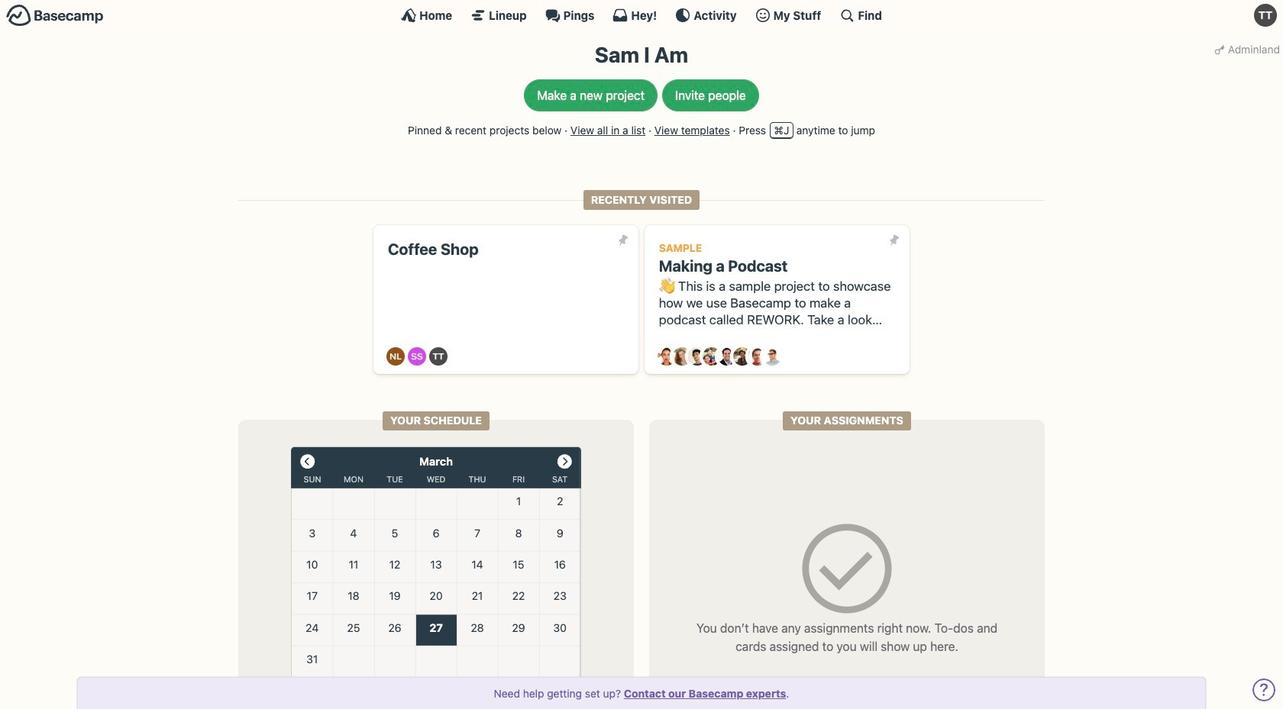 Task type: vqa. For each thing, say whether or not it's contained in the screenshot.
Jennifer Young IMAGE
yes



Task type: describe. For each thing, give the bounding box(es) containing it.
keyboard shortcut: ⌘ + / image
[[840, 8, 855, 23]]

josh fiske image
[[718, 348, 737, 366]]

terry turtle image
[[430, 348, 448, 366]]

nicole katz image
[[733, 348, 752, 366]]

jared davis image
[[688, 348, 706, 366]]

terry turtle image
[[1255, 4, 1278, 27]]

main element
[[0, 0, 1284, 30]]

victor cooper image
[[764, 348, 782, 366]]

cheryl walters image
[[673, 348, 691, 366]]



Task type: locate. For each thing, give the bounding box(es) containing it.
annie bryan image
[[658, 348, 676, 366]]

switch accounts image
[[6, 4, 104, 28]]

steve marsh image
[[749, 348, 767, 366]]

jennifer young image
[[703, 348, 722, 366]]

natalie lubich image
[[387, 348, 405, 366]]

sarah silvers image
[[408, 348, 427, 366]]



